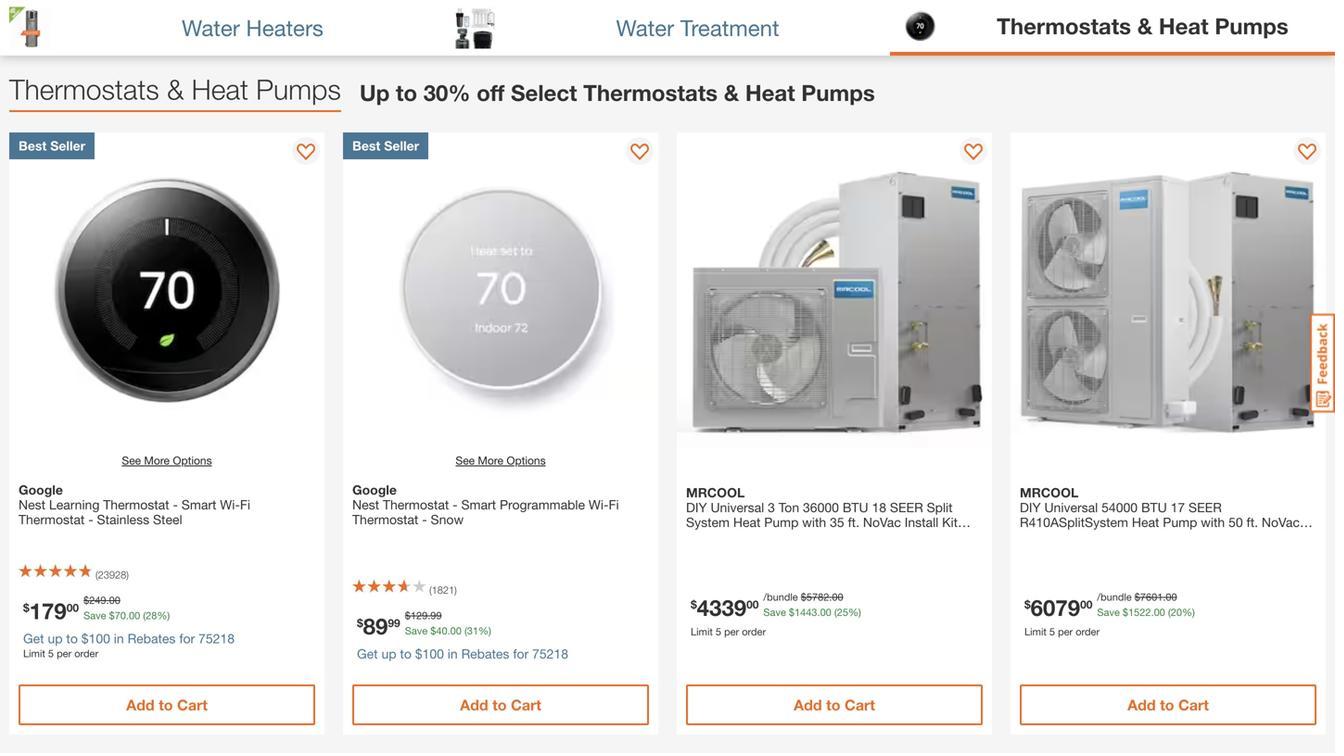 Task type: locate. For each thing, give the bounding box(es) containing it.
see for 179
[[122, 454, 141, 467]]

add
[[126, 697, 155, 715], [460, 697, 488, 715], [794, 697, 822, 715], [1128, 697, 1156, 715]]

75218 for 179
[[199, 632, 235, 647]]

volt
[[1209, 530, 1231, 545]]

for inside $ 89 99 $ 129 . 99 save $ 40 . 00 ( 31 %) get up to $100 in  rebates for 75218
[[513, 647, 529, 662]]

select
[[511, 79, 577, 106]]

%) right 40
[[479, 626, 491, 638]]

rebates
[[128, 632, 176, 647], [461, 647, 510, 662]]

5 inside $ 4339 00 /bundle $ 5782 . 00 save $ 1443 . 00 ( 25 %) limit 5 per order
[[716, 626, 722, 639]]

( right 1443
[[835, 607, 837, 619]]

ft. right 35
[[848, 515, 860, 530]]

universal
[[711, 500, 764, 516], [1045, 500, 1098, 516]]

limit
[[691, 626, 713, 639], [1025, 626, 1047, 639], [23, 648, 45, 660]]

0 horizontal spatial diy
[[686, 500, 707, 516]]

2 novac from the left
[[1262, 515, 1300, 530]]

up down 89
[[382, 647, 397, 662]]

limit for 4339
[[691, 626, 713, 639]]

rebates inside $ 89 99 $ 129 . 99 save $ 40 . 00 ( 31 %) get up to $100 in  rebates for 75218
[[461, 647, 510, 662]]

0 horizontal spatial more
[[144, 454, 170, 467]]

0 horizontal spatial $100
[[81, 632, 110, 647]]

2 more from the left
[[478, 454, 504, 467]]

btu left 17
[[1142, 500, 1167, 516]]

1 add from the left
[[126, 697, 155, 715]]

in inside $ 89 99 $ 129 . 99 save $ 40 . 00 ( 31 %) get up to $100 in  rebates for 75218
[[448, 647, 458, 662]]

$ 6079 00 /bundle $ 7601 . 00 save $ 1522 . 00 ( 20 %) limit 5 per order
[[1025, 592, 1195, 639]]

get up to $100 in  rebates for 75218 button down "31"
[[357, 647, 568, 662]]

%) right "70"
[[157, 610, 170, 622]]

1 horizontal spatial options
[[507, 454, 546, 467]]

heatkit
[[741, 530, 784, 545]]

off
[[477, 79, 505, 106]]

nest for 179
[[19, 498, 45, 513]]

1 horizontal spatial pump
[[1163, 515, 1198, 530]]

limit inside $ 6079 00 /bundle $ 7601 . 00 save $ 1522 . 00 ( 20 %) limit 5 per order
[[1025, 626, 1047, 639]]

1 see more options from the left
[[122, 454, 212, 467]]

2 best seller from the left
[[352, 138, 419, 153]]

seer right 18
[[890, 500, 923, 516]]

1522
[[1129, 607, 1151, 619]]

novac right 50
[[1262, 515, 1300, 530]]

1 horizontal spatial 75218
[[532, 647, 568, 662]]

1 nest from the left
[[19, 498, 45, 513]]

see more options link up google nest learning thermostat - smart wi-fi thermostat - stainless steel
[[122, 453, 212, 469]]

split
[[927, 500, 953, 516]]

99 up 40
[[431, 610, 442, 622]]

1821
[[432, 585, 455, 597]]

0 horizontal spatial btu
[[843, 500, 869, 516]]

0 horizontal spatial wi-
[[220, 498, 240, 513]]

$100 down 249
[[81, 632, 110, 647]]

2 cart from the left
[[511, 697, 541, 715]]

1 add to cart button from the left
[[19, 685, 315, 726]]

nest left learning
[[19, 498, 45, 513]]

get up to $100 in  rebates for 75218 button down "70"
[[23, 632, 235, 647]]

1 horizontal spatial per
[[724, 626, 739, 639]]

nest thermostat - smart programmable wi-fi thermostat - snow image
[[343, 133, 658, 448]]

$100 inside $ 89 99 $ 129 . 99 save $ 40 . 00 ( 31 %) get up to $100 in  rebates for 75218
[[415, 647, 444, 662]]

1 btu from the left
[[843, 500, 869, 516]]

1 horizontal spatial install
[[1020, 530, 1054, 545]]

00
[[832, 592, 844, 604], [1166, 592, 1177, 604], [109, 595, 120, 607], [747, 599, 759, 612], [1080, 599, 1093, 612], [67, 602, 79, 615], [820, 607, 832, 619], [1154, 607, 1166, 619], [129, 610, 140, 622], [450, 626, 462, 638]]

1 water from the left
[[182, 14, 240, 41]]

programmable
[[500, 498, 585, 513]]

best seller
[[19, 138, 85, 153], [352, 138, 419, 153]]

order down 6079
[[1076, 626, 1100, 639]]

. down 208/230-
[[1163, 592, 1166, 604]]

1 horizontal spatial /bundle
[[1098, 592, 1132, 604]]

1 options from the left
[[173, 454, 212, 467]]

( up $ 89 99 $ 129 . 99 save $ 40 . 00 ( 31 %) get up to $100 in  rebates for 75218
[[429, 585, 432, 597]]

2 wi- from the left
[[589, 498, 609, 513]]

save left 1522
[[1098, 607, 1120, 619]]

diy inside mrcool diy universal 54000 btu 17 seer r410asplitsystem heat pump with 50 ft. novac install kit15kw heatkit-208/230-volt
[[1020, 500, 1041, 516]]

install inside mrcool diy universal 54000 btu 17 seer r410asplitsystem heat pump with 50 ft. novac install kit15kw heatkit-208/230-volt
[[1020, 530, 1054, 545]]

( right 40
[[465, 626, 467, 638]]

0 horizontal spatial in
[[114, 632, 124, 647]]

in inside $ 179 00 $ 249 . 00 save $ 70 . 00 ( 28 %) get up to $100 in  rebates for 75218 limit 5 per order
[[114, 632, 124, 647]]

2 fi from the left
[[609, 498, 619, 513]]

stainless
[[97, 512, 149, 528]]

00 right "70"
[[129, 610, 140, 622]]

options for 179
[[173, 454, 212, 467]]

1 horizontal spatial in
[[448, 647, 458, 662]]

1 horizontal spatial btu
[[1142, 500, 1167, 516]]

pumps
[[1215, 12, 1289, 39], [256, 73, 341, 106], [802, 79, 875, 106]]

install left kit15kw
[[1020, 530, 1054, 545]]

0 horizontal spatial seller
[[50, 138, 85, 153]]

- up 1821
[[453, 498, 458, 513]]

3 add to cart button from the left
[[686, 685, 983, 726]]

$ 89 99 $ 129 . 99 save $ 40 . 00 ( 31 %) get up to $100 in  rebates for 75218
[[357, 610, 568, 662]]

0 horizontal spatial /bundle
[[764, 592, 798, 604]]

( inside $ 6079 00 /bundle $ 7601 . 00 save $ 1522 . 00 ( 20 %) limit 5 per order
[[1168, 607, 1171, 619]]

diy up and
[[686, 500, 707, 516]]

1 horizontal spatial best seller
[[352, 138, 419, 153]]

20
[[1171, 607, 1182, 619]]

2 ft. from the left
[[1247, 515, 1258, 530]]

thermostats
[[997, 12, 1131, 39], [9, 73, 159, 106], [584, 79, 718, 106]]

per down 179
[[57, 648, 72, 660]]

save inside $ 179 00 $ 249 . 00 save $ 70 . 00 ( 28 %) get up to $100 in  rebates for 75218 limit 5 per order
[[84, 610, 106, 622]]

2 btu from the left
[[1142, 500, 1167, 516]]

1 google from the left
[[19, 483, 63, 498]]

1 seer from the left
[[890, 500, 923, 516]]

options up programmable
[[507, 454, 546, 467]]

1 horizontal spatial get
[[357, 647, 378, 662]]

1 universal from the left
[[711, 500, 764, 516]]

mrcool diy universal 54000 btu 17 seer r410asplitsystem heat pump with 50 ft. novac install kit15kw heatkit-208/230-volt
[[1020, 485, 1300, 545]]

wi- inside google nest thermostat - smart programmable wi-fi thermostat - snow
[[589, 498, 609, 513]]

get down 89
[[357, 647, 378, 662]]

1 horizontal spatial limit
[[691, 626, 713, 639]]

wi- for 179
[[220, 498, 240, 513]]

novac right 35
[[863, 515, 901, 530]]

75218 inside $ 89 99 $ 129 . 99 save $ 40 . 00 ( 31 %) get up to $100 in  rebates for 75218
[[532, 647, 568, 662]]

1 see from the left
[[122, 454, 141, 467]]

7601
[[1141, 592, 1163, 604]]

1 horizontal spatial google
[[352, 483, 397, 498]]

see more options link
[[122, 453, 212, 469], [456, 453, 546, 469]]

2 universal from the left
[[1045, 500, 1098, 516]]

mrcool up system
[[686, 485, 745, 501]]

water for water heaters
[[182, 14, 240, 41]]

-
[[173, 498, 178, 513], [453, 498, 458, 513], [88, 512, 93, 528], [422, 512, 427, 528]]

order down 4339
[[742, 626, 766, 639]]

1 horizontal spatial thermostats & heat pumps
[[997, 12, 1289, 39]]

see more options up google nest learning thermostat - smart wi-fi thermostat - stainless steel
[[122, 454, 212, 467]]

fi inside google nest learning thermostat - smart wi-fi thermostat - stainless steel
[[240, 498, 250, 513]]

2 diy from the left
[[1020, 500, 1041, 516]]

diy
[[686, 500, 707, 516], [1020, 500, 1041, 516]]

2 with from the left
[[1201, 515, 1225, 530]]

129
[[411, 610, 428, 622]]

5 inside $ 6079 00 /bundle $ 7601 . 00 save $ 1522 . 00 ( 20 %) limit 5 per order
[[1050, 626, 1055, 639]]

5
[[716, 626, 722, 639], [1050, 626, 1055, 639], [48, 648, 54, 660]]

limit inside $ 4339 00 /bundle $ 5782 . 00 save $ 1443 . 00 ( 25 %) limit 5 per order
[[691, 626, 713, 639]]

google inside google nest learning thermostat - smart wi-fi thermostat - stainless steel
[[19, 483, 63, 498]]

$100 inside $ 179 00 $ 249 . 00 save $ 70 . 00 ( 28 %) get up to $100 in  rebates for 75218 limit 5 per order
[[81, 632, 110, 647]]

0 horizontal spatial pump
[[764, 515, 799, 530]]

/bundle for 6079
[[1098, 592, 1132, 604]]

0 horizontal spatial seer
[[890, 500, 923, 516]]

see
[[122, 454, 141, 467], [456, 454, 475, 467]]

kit
[[942, 515, 958, 530]]

1 vertical spatial thermostats & heat pumps
[[9, 73, 341, 106]]

in for 89
[[448, 647, 458, 662]]

0 horizontal spatial up
[[48, 632, 63, 647]]

mrcool inside 'mrcool diy universal 3 ton 36000 btu 18 seer split system heat pump with 35 ft. novac install kit and 8kw heatkit 208/230v'
[[686, 485, 745, 501]]

2 best from the left
[[352, 138, 381, 153]]

fi inside google nest thermostat - smart programmable wi-fi thermostat - snow
[[609, 498, 619, 513]]

wi- right steel
[[220, 498, 240, 513]]

2 horizontal spatial thermostats
[[997, 12, 1131, 39]]

2 seller from the left
[[384, 138, 419, 153]]

00 right 40
[[450, 626, 462, 638]]

1 horizontal spatial see
[[456, 454, 475, 467]]

1 wi- from the left
[[220, 498, 240, 513]]

nest for 89
[[352, 498, 379, 513]]

1 horizontal spatial novac
[[1262, 515, 1300, 530]]

more up google nest thermostat - smart programmable wi-fi thermostat - snow
[[478, 454, 504, 467]]

to
[[396, 79, 417, 106], [66, 632, 78, 647], [400, 647, 412, 662], [159, 697, 173, 715], [493, 697, 507, 715], [826, 697, 841, 715], [1160, 697, 1175, 715]]

1 horizontal spatial see more options link
[[456, 453, 546, 469]]

0 horizontal spatial nest
[[19, 498, 45, 513]]

1 horizontal spatial )
[[455, 585, 457, 597]]

0 horizontal spatial order
[[74, 648, 98, 660]]

2 horizontal spatial order
[[1076, 626, 1100, 639]]

0 horizontal spatial pumps
[[256, 73, 341, 106]]

google nest learning thermostat - smart wi-fi thermostat - stainless steel
[[19, 483, 250, 528]]

1 horizontal spatial $100
[[415, 647, 444, 662]]

up inside $ 179 00 $ 249 . 00 save $ 70 . 00 ( 28 %) get up to $100 in  rebates for 75218 limit 5 per order
[[48, 632, 63, 647]]

with left 35
[[802, 515, 826, 530]]

pump inside 'mrcool diy universal 3 ton 36000 btu 18 seer split system heat pump with 35 ft. novac install kit and 8kw heatkit 208/230v'
[[764, 515, 799, 530]]

1 horizontal spatial 99
[[431, 610, 442, 622]]

thermostats & heat pumps inside button
[[997, 12, 1289, 39]]

see for 89
[[456, 454, 475, 467]]

per down 6079
[[1058, 626, 1073, 639]]

in
[[114, 632, 124, 647], [448, 647, 458, 662]]

$
[[801, 592, 807, 604], [1135, 592, 1141, 604], [84, 595, 89, 607], [691, 599, 697, 612], [1025, 599, 1031, 612], [23, 602, 29, 615], [789, 607, 795, 619], [1123, 607, 1129, 619], [109, 610, 115, 622], [405, 610, 411, 622], [357, 617, 363, 630], [431, 626, 436, 638]]

up down 179
[[48, 632, 63, 647]]

0 horizontal spatial thermostats
[[9, 73, 159, 106]]

limit down 6079
[[1025, 626, 1047, 639]]

2 horizontal spatial limit
[[1025, 626, 1047, 639]]

1 mrcool from the left
[[686, 485, 745, 501]]

save
[[764, 607, 786, 619], [1098, 607, 1120, 619], [84, 610, 106, 622], [405, 626, 428, 638]]

feedback link image
[[1310, 313, 1335, 414]]

/bundle for 4339
[[764, 592, 798, 604]]

1 horizontal spatial up
[[382, 647, 397, 662]]

up
[[360, 79, 390, 106]]

google inside google nest thermostat - smart programmable wi-fi thermostat - snow
[[352, 483, 397, 498]]

1 horizontal spatial universal
[[1045, 500, 1098, 516]]

order inside $ 6079 00 /bundle $ 7601 . 00 save $ 1522 . 00 ( 20 %) limit 5 per order
[[1076, 626, 1100, 639]]

( up 249
[[96, 569, 98, 581]]

2 horizontal spatial 5
[[1050, 626, 1055, 639]]

0 horizontal spatial options
[[173, 454, 212, 467]]

steel
[[153, 512, 182, 528]]

per
[[724, 626, 739, 639], [1058, 626, 1073, 639], [57, 648, 72, 660]]

8kw
[[712, 530, 738, 545]]

00 left 249
[[67, 602, 79, 615]]

universal inside 'mrcool diy universal 3 ton 36000 btu 18 seer split system heat pump with 35 ft. novac install kit and 8kw heatkit 208/230v'
[[711, 500, 764, 516]]

fi for 89
[[609, 498, 619, 513]]

1 more from the left
[[144, 454, 170, 467]]

0 horizontal spatial fi
[[240, 498, 250, 513]]

5 for 4339
[[716, 626, 722, 639]]

save left 1443
[[764, 607, 786, 619]]

limit down 179
[[23, 648, 45, 660]]

mrcool inside mrcool diy universal 54000 btu 17 seer r410asplitsystem heat pump with 50 ft. novac install kit15kw heatkit-208/230-volt
[[1020, 485, 1079, 501]]

universal for 6079
[[1045, 500, 1098, 516]]

2 options from the left
[[507, 454, 546, 467]]

/bundle up 1522
[[1098, 592, 1132, 604]]

1 horizontal spatial best
[[352, 138, 381, 153]]

for inside $ 179 00 $ 249 . 00 save $ 70 . 00 ( 28 %) get up to $100 in  rebates for 75218 limit 5 per order
[[179, 632, 195, 647]]

/bundle inside $ 4339 00 /bundle $ 5782 . 00 save $ 1443 . 00 ( 25 %) limit 5 per order
[[764, 592, 798, 604]]

0 horizontal spatial best seller
[[19, 138, 85, 153]]

2 nest from the left
[[352, 498, 379, 513]]

thermostat right learning
[[103, 498, 169, 513]]

. down ( 1821 )
[[428, 610, 431, 622]]

. down 23928
[[106, 595, 109, 607]]

btu inside 'mrcool diy universal 3 ton 36000 btu 18 seer split system heat pump with 35 ft. novac install kit and 8kw heatkit 208/230v'
[[843, 500, 869, 516]]

water up up to 30% off select thermostats & heat pumps
[[616, 14, 674, 41]]

0 horizontal spatial per
[[57, 648, 72, 660]]

cart
[[177, 697, 208, 715], [511, 697, 541, 715], [845, 697, 875, 715], [1179, 697, 1209, 715]]

up for 89
[[382, 647, 397, 662]]

1 with from the left
[[802, 515, 826, 530]]

4 add from the left
[[1128, 697, 1156, 715]]

1 display image from the left
[[297, 144, 315, 162]]

universal inside mrcool diy universal 54000 btu 17 seer r410asplitsystem heat pump with 50 ft. novac install kit15kw heatkit-208/230-volt
[[1045, 500, 1098, 516]]

per for 4339
[[724, 626, 739, 639]]

1 horizontal spatial with
[[1201, 515, 1225, 530]]

water
[[182, 14, 240, 41], [616, 14, 674, 41]]

0 horizontal spatial universal
[[711, 500, 764, 516]]

0 horizontal spatial for
[[179, 632, 195, 647]]

save down 129
[[405, 626, 428, 638]]

1 horizontal spatial see more options
[[456, 454, 546, 467]]

0 horizontal spatial )
[[126, 569, 129, 581]]

1 horizontal spatial seller
[[384, 138, 419, 153]]

1 cart from the left
[[177, 697, 208, 715]]

seller
[[50, 138, 85, 153], [384, 138, 419, 153]]

00 up 25
[[832, 592, 844, 604]]

wi- inside google nest learning thermostat - smart wi-fi thermostat - stainless steel
[[220, 498, 240, 513]]

get inside $ 89 99 $ 129 . 99 save $ 40 . 00 ( 31 %) get up to $100 in  rebates for 75218
[[357, 647, 378, 662]]

1 horizontal spatial fi
[[609, 498, 619, 513]]

2 see more options from the left
[[456, 454, 546, 467]]

more up google nest learning thermostat - smart wi-fi thermostat - stainless steel
[[144, 454, 170, 467]]

2 horizontal spatial pumps
[[1215, 12, 1289, 39]]

$100 down 40
[[415, 647, 444, 662]]

1 horizontal spatial diy
[[1020, 500, 1041, 516]]

1 smart from the left
[[182, 498, 216, 513]]

1 horizontal spatial mrcool
[[1020, 485, 1079, 501]]

up inside $ 89 99 $ 129 . 99 save $ 40 . 00 ( 31 %) get up to $100 in  rebates for 75218
[[382, 647, 397, 662]]

5 down 6079
[[1050, 626, 1055, 639]]

5 inside $ 179 00 $ 249 . 00 save $ 70 . 00 ( 28 %) get up to $100 in  rebates for 75218 limit 5 per order
[[48, 648, 54, 660]]

0 horizontal spatial smart
[[182, 498, 216, 513]]

2 display image from the left
[[631, 144, 649, 162]]

/bundle up 1443
[[764, 592, 798, 604]]

1 horizontal spatial ft.
[[1247, 515, 1258, 530]]

get inside $ 179 00 $ 249 . 00 save $ 70 . 00 ( 28 %) get up to $100 in  rebates for 75218 limit 5 per order
[[23, 632, 44, 647]]

seer right 17
[[1189, 500, 1222, 516]]

1 horizontal spatial water
[[616, 14, 674, 41]]

1 novac from the left
[[863, 515, 901, 530]]

1 horizontal spatial for
[[513, 647, 529, 662]]

1 horizontal spatial 5
[[716, 626, 722, 639]]

in for 179
[[114, 632, 124, 647]]

wi- right programmable
[[589, 498, 609, 513]]

order
[[742, 626, 766, 639], [1076, 626, 1100, 639], [74, 648, 98, 660]]

thermostats & heat pumps
[[997, 12, 1289, 39], [9, 73, 341, 106]]

%) inside $ 179 00 $ 249 . 00 save $ 70 . 00 ( 28 %) get up to $100 in  rebates for 75218 limit 5 per order
[[157, 610, 170, 622]]

1 seller from the left
[[50, 138, 85, 153]]

( right 1522
[[1168, 607, 1171, 619]]

2 mrcool from the left
[[1020, 485, 1079, 501]]

0 horizontal spatial novac
[[863, 515, 901, 530]]

0 horizontal spatial ft.
[[848, 515, 860, 530]]

1 /bundle from the left
[[764, 592, 798, 604]]

1 fi from the left
[[240, 498, 250, 513]]

4 add to cart from the left
[[1128, 697, 1209, 715]]

install
[[905, 515, 939, 530], [1020, 530, 1054, 545]]

0 horizontal spatial thermostats & heat pumps
[[9, 73, 341, 106]]

1 horizontal spatial order
[[742, 626, 766, 639]]

pump
[[764, 515, 799, 530], [1163, 515, 1198, 530]]

3 cart from the left
[[845, 697, 875, 715]]

fi for 179
[[240, 498, 250, 513]]

fi
[[240, 498, 250, 513], [609, 498, 619, 513]]

water for water treatment
[[616, 14, 674, 41]]

smart right stainless
[[182, 498, 216, 513]]

1 best from the left
[[19, 138, 47, 153]]

0 horizontal spatial rebates
[[128, 632, 176, 647]]

fi right steel
[[240, 498, 250, 513]]

0 horizontal spatial see
[[122, 454, 141, 467]]

order inside $ 4339 00 /bundle $ 5782 . 00 save $ 1443 . 00 ( 25 %) limit 5 per order
[[742, 626, 766, 639]]

smart inside google nest learning thermostat - smart wi-fi thermostat - stainless steel
[[182, 498, 216, 513]]

2 pump from the left
[[1163, 515, 1198, 530]]

nest
[[19, 498, 45, 513], [352, 498, 379, 513]]

nest inside google nest thermostat - smart programmable wi-fi thermostat - snow
[[352, 498, 379, 513]]

0 horizontal spatial with
[[802, 515, 826, 530]]

2 add from the left
[[460, 697, 488, 715]]

get up to $100 in  rebates for 75218 button for 179
[[23, 632, 235, 647]]

5 down 179
[[48, 648, 54, 660]]

add to cart
[[126, 697, 208, 715], [460, 697, 541, 715], [794, 697, 875, 715], [1128, 697, 1209, 715]]

0 horizontal spatial mrcool
[[686, 485, 745, 501]]

see more options
[[122, 454, 212, 467], [456, 454, 546, 467]]

1 diy from the left
[[686, 500, 707, 516]]

0 horizontal spatial water
[[182, 14, 240, 41]]

2 /bundle from the left
[[1098, 592, 1132, 604]]

ft. inside mrcool diy universal 54000 btu 17 seer r410asplitsystem heat pump with 50 ft. novac install kit15kw heatkit-208/230-volt
[[1247, 515, 1258, 530]]

1 horizontal spatial get up to $100 in  rebates for 75218 button
[[357, 647, 568, 662]]

0 horizontal spatial see more options link
[[122, 453, 212, 469]]

thermostats & heat pumps image
[[900, 5, 941, 47]]

google
[[19, 483, 63, 498], [352, 483, 397, 498]]

1 best seller from the left
[[19, 138, 85, 153]]

heat inside mrcool diy universal 54000 btu 17 seer r410asplitsystem heat pump with 50 ft. novac install kit15kw heatkit-208/230-volt
[[1132, 515, 1160, 530]]

( right "70"
[[143, 610, 146, 622]]

1 horizontal spatial seer
[[1189, 500, 1222, 516]]

1 horizontal spatial wi-
[[589, 498, 609, 513]]

with left 50
[[1201, 515, 1225, 530]]

per down 4339
[[724, 626, 739, 639]]

0 horizontal spatial get
[[23, 632, 44, 647]]

up for 179
[[48, 632, 63, 647]]

up
[[48, 632, 63, 647], [382, 647, 397, 662]]

2 water from the left
[[616, 14, 674, 41]]

. left "31"
[[448, 626, 450, 638]]

1 horizontal spatial nest
[[352, 498, 379, 513]]

1 horizontal spatial rebates
[[461, 647, 510, 662]]

99 left 129
[[388, 617, 400, 630]]

rebates inside $ 179 00 $ 249 . 00 save $ 70 . 00 ( 28 %) get up to $100 in  rebates for 75218 limit 5 per order
[[128, 632, 176, 647]]

2 see more options link from the left
[[456, 453, 546, 469]]

0 vertical spatial thermostats & heat pumps
[[997, 12, 1289, 39]]

25
[[837, 607, 849, 619]]

diy right 'kit'
[[1020, 500, 1041, 516]]

rebates down 28
[[128, 632, 176, 647]]

fi right programmable
[[609, 498, 619, 513]]

2 see from the left
[[456, 454, 475, 467]]

00 up 20
[[1166, 592, 1177, 604]]

more for 179
[[144, 454, 170, 467]]

28
[[146, 610, 157, 622]]

%) right 1443
[[849, 607, 861, 619]]

) for 89
[[455, 585, 457, 597]]

best seller for 179
[[19, 138, 85, 153]]

universal up the 8kw on the bottom right of the page
[[711, 500, 764, 516]]

1 ft. from the left
[[848, 515, 860, 530]]

install left 'kit'
[[905, 515, 939, 530]]

smart left programmable
[[461, 498, 496, 513]]

1 horizontal spatial display image
[[631, 144, 649, 162]]

in down 1821
[[448, 647, 458, 662]]

save inside $ 6079 00 /bundle $ 7601 . 00 save $ 1522 . 00 ( 20 %) limit 5 per order
[[1098, 607, 1120, 619]]

2 horizontal spatial display image
[[1298, 144, 1317, 162]]

r410asplitsystem
[[1020, 515, 1129, 530]]

smart
[[182, 498, 216, 513], [461, 498, 496, 513]]

0 horizontal spatial best
[[19, 138, 47, 153]]

0 horizontal spatial see more options
[[122, 454, 212, 467]]

%) inside $ 6079 00 /bundle $ 7601 . 00 save $ 1522 . 00 ( 20 %) limit 5 per order
[[1182, 607, 1195, 619]]

per inside $ 6079 00 /bundle $ 7601 . 00 save $ 1522 . 00 ( 20 %) limit 5 per order
[[1058, 626, 1073, 639]]

1 horizontal spatial more
[[478, 454, 504, 467]]

2 smart from the left
[[461, 498, 496, 513]]

1 add to cart from the left
[[126, 697, 208, 715]]

0 horizontal spatial install
[[905, 515, 939, 530]]

display image
[[965, 144, 983, 162]]

google for 179
[[19, 483, 63, 498]]

0 horizontal spatial google
[[19, 483, 63, 498]]

30%
[[424, 79, 471, 106]]

ft. right 50
[[1247, 515, 1258, 530]]

$ 179 00 $ 249 . 00 save $ 70 . 00 ( 28 %) get up to $100 in  rebates for 75218 limit 5 per order
[[23, 595, 235, 660]]

nest inside google nest learning thermostat - smart wi-fi thermostat - stainless steel
[[19, 498, 45, 513]]

208/230v
[[788, 530, 844, 545]]

%) right 1522
[[1182, 607, 1195, 619]]

mrcool
[[686, 485, 745, 501], [1020, 485, 1079, 501]]

&
[[1138, 12, 1153, 39], [167, 73, 184, 106], [724, 79, 739, 106]]

1 horizontal spatial smart
[[461, 498, 496, 513]]

(
[[96, 569, 98, 581], [429, 585, 432, 597], [835, 607, 837, 619], [1168, 607, 1171, 619], [143, 610, 146, 622], [465, 626, 467, 638]]

get up to $100 in  rebates for 75218 button
[[23, 632, 235, 647], [357, 647, 568, 662]]

2 horizontal spatial &
[[1138, 12, 1153, 39]]

btu left 18
[[843, 500, 869, 516]]

display image
[[297, 144, 315, 162], [631, 144, 649, 162], [1298, 144, 1317, 162]]

ft.
[[848, 515, 860, 530], [1247, 515, 1258, 530]]

.
[[829, 592, 832, 604], [1163, 592, 1166, 604], [106, 595, 109, 607], [818, 607, 820, 619], [1151, 607, 1154, 619], [126, 610, 129, 622], [428, 610, 431, 622], [448, 626, 450, 638]]

per for 6079
[[1058, 626, 1073, 639]]

2 seer from the left
[[1189, 500, 1222, 516]]

75218 inside $ 179 00 $ 249 . 00 save $ 70 . 00 ( 28 %) get up to $100 in  rebates for 75218 limit 5 per order
[[199, 632, 235, 647]]

/bundle inside $ 6079 00 /bundle $ 7601 . 00 save $ 1522 . 00 ( 20 %) limit 5 per order
[[1098, 592, 1132, 604]]

5 down 4339
[[716, 626, 722, 639]]

00 left 1522
[[1080, 599, 1093, 612]]

see more options link up google nest thermostat - smart programmable wi-fi thermostat - snow
[[456, 453, 546, 469]]

0 horizontal spatial limit
[[23, 648, 45, 660]]

see more options up google nest thermostat - smart programmable wi-fi thermostat - snow
[[456, 454, 546, 467]]

0 horizontal spatial get up to $100 in  rebates for 75218 button
[[23, 632, 235, 647]]

per inside $ 4339 00 /bundle $ 5782 . 00 save $ 1443 . 00 ( 25 %) limit 5 per order
[[724, 626, 739, 639]]

universal for 4339
[[711, 500, 764, 516]]

options up steel
[[173, 454, 212, 467]]

thermostat
[[103, 498, 169, 513], [383, 498, 449, 513], [19, 512, 85, 528], [352, 512, 419, 528]]

water left heaters
[[182, 14, 240, 41]]

diy inside 'mrcool diy universal 3 ton 36000 btu 18 seer split system heat pump with 35 ft. novac install kit and 8kw heatkit 208/230v'
[[686, 500, 707, 516]]

( inside $ 179 00 $ 249 . 00 save $ 70 . 00 ( 28 %) get up to $100 in  rebates for 75218 limit 5 per order
[[143, 610, 146, 622]]

more for 89
[[478, 454, 504, 467]]

50
[[1229, 515, 1243, 530]]

0 vertical spatial )
[[126, 569, 129, 581]]

$100 for 89
[[415, 647, 444, 662]]

$100 for 179
[[81, 632, 110, 647]]

nest learning thermostat - smart wi-fi thermostat - stainless steel image
[[9, 133, 325, 448]]

1 pump from the left
[[764, 515, 799, 530]]

0 horizontal spatial display image
[[297, 144, 315, 162]]

- left stainless
[[88, 512, 93, 528]]

novac inside mrcool diy universal 54000 btu 17 seer r410asplitsystem heat pump with 50 ft. novac install kit15kw heatkit-208/230-volt
[[1262, 515, 1300, 530]]

. down 7601
[[1151, 607, 1154, 619]]

for for 179
[[179, 632, 195, 647]]

%)
[[849, 607, 861, 619], [1182, 607, 1195, 619], [157, 610, 170, 622], [479, 626, 491, 638]]

best
[[19, 138, 47, 153], [352, 138, 381, 153]]

0 horizontal spatial 5
[[48, 648, 54, 660]]

mrcool up r410asplitsystem
[[1020, 485, 1079, 501]]

in down "70"
[[114, 632, 124, 647]]

with
[[802, 515, 826, 530], [1201, 515, 1225, 530]]

( inside $ 4339 00 /bundle $ 5782 . 00 save $ 1443 . 00 ( 25 %) limit 5 per order
[[835, 607, 837, 619]]

nest left snow
[[352, 498, 379, 513]]

2 google from the left
[[352, 483, 397, 498]]

see up google nest thermostat - smart programmable wi-fi thermostat - snow
[[456, 454, 475, 467]]

save down 249
[[84, 610, 106, 622]]

0 horizontal spatial 75218
[[199, 632, 235, 647]]

seller for 179
[[50, 138, 85, 153]]

rebates for 179
[[128, 632, 176, 647]]

1 vertical spatial )
[[455, 585, 457, 597]]

rebates down "31"
[[461, 647, 510, 662]]

heat
[[1159, 12, 1209, 39], [192, 73, 248, 106], [745, 79, 795, 106], [733, 515, 761, 530], [1132, 515, 1160, 530]]

2 horizontal spatial per
[[1058, 626, 1073, 639]]

. down 208/230v
[[829, 592, 832, 604]]

1 see more options link from the left
[[122, 453, 212, 469]]



Task type: vqa. For each thing, say whether or not it's contained in the screenshot.
N
no



Task type: describe. For each thing, give the bounding box(es) containing it.
35
[[830, 515, 845, 530]]

3
[[768, 500, 775, 516]]

save inside $ 4339 00 /bundle $ 5782 . 00 save $ 1443 . 00 ( 25 %) limit 5 per order
[[764, 607, 786, 619]]

diy universal 54000 btu 17 seer r410asplitsystem heat pump with 50 ft. novac install kit15kw heatkit-208/230-volt image
[[1011, 133, 1326, 448]]

208/230-
[[1156, 530, 1209, 545]]

1 horizontal spatial thermostats
[[584, 79, 718, 106]]

water treatment image
[[454, 7, 496, 49]]

limit for 6079
[[1025, 626, 1047, 639]]

thermostat up ( 1821 )
[[383, 498, 449, 513]]

3 add to cart from the left
[[794, 697, 875, 715]]

see more options for 179
[[122, 454, 212, 467]]

heaters
[[246, 14, 324, 41]]

. down 5782
[[818, 607, 820, 619]]

70
[[115, 610, 126, 622]]

for for 89
[[513, 647, 529, 662]]

order for 6079
[[1076, 626, 1100, 639]]

( 23928 )
[[96, 569, 129, 581]]

get for 89
[[357, 647, 378, 662]]

1 horizontal spatial &
[[724, 79, 739, 106]]

& inside button
[[1138, 12, 1153, 39]]

see more options link for 89
[[456, 453, 546, 469]]

. left 28
[[126, 610, 129, 622]]

see more options for 89
[[456, 454, 546, 467]]

water heaters button
[[0, 0, 445, 56]]

get up to $100 in  rebates for 75218 button for 89
[[357, 647, 568, 662]]

- right stainless
[[173, 498, 178, 513]]

google nest thermostat - smart programmable wi-fi thermostat - snow
[[352, 483, 619, 528]]

and
[[686, 530, 708, 545]]

3 add from the left
[[794, 697, 822, 715]]

5782
[[807, 592, 829, 604]]

4 cart from the left
[[1179, 697, 1209, 715]]

- left snow
[[422, 512, 427, 528]]

mrcool diy universal 3 ton 36000 btu 18 seer split system heat pump with 35 ft. novac install kit and 8kw heatkit 208/230v
[[686, 485, 958, 545]]

heat inside 'mrcool diy universal 3 ton 36000 btu 18 seer split system heat pump with 35 ft. novac install kit and 8kw heatkit 208/230v'
[[733, 515, 761, 530]]

1 horizontal spatial pumps
[[802, 79, 875, 106]]

thermostats & heat pumps button
[[890, 0, 1335, 56]]

31
[[467, 626, 479, 638]]

3 display image from the left
[[1298, 144, 1317, 162]]

order for 4339
[[742, 626, 766, 639]]

heat inside button
[[1159, 12, 1209, 39]]

00 left 1443
[[747, 599, 759, 612]]

novac inside 'mrcool diy universal 3 ton 36000 btu 18 seer split system heat pump with 35 ft. novac install kit and 8kw heatkit 208/230v'
[[863, 515, 901, 530]]

heatkit-
[[1110, 530, 1156, 545]]

thermostats inside button
[[997, 12, 1131, 39]]

179
[[29, 598, 67, 625]]

best for 89
[[352, 138, 381, 153]]

thermostat left stainless
[[19, 512, 85, 528]]

order inside $ 179 00 $ 249 . 00 save $ 70 . 00 ( 28 %) get up to $100 in  rebates for 75218 limit 5 per order
[[74, 648, 98, 660]]

treatment
[[681, 14, 780, 41]]

89
[[363, 613, 388, 640]]

6079
[[1031, 595, 1080, 621]]

seer inside mrcool diy universal 54000 btu 17 seer r410asplitsystem heat pump with 50 ft. novac install kit15kw heatkit-208/230-volt
[[1189, 500, 1222, 516]]

mrcool for 6079
[[1020, 485, 1079, 501]]

0 horizontal spatial 99
[[388, 617, 400, 630]]

00 up "70"
[[109, 595, 120, 607]]

options for 89
[[507, 454, 546, 467]]

0 horizontal spatial &
[[167, 73, 184, 106]]

learning
[[49, 498, 100, 513]]

limit inside $ 179 00 $ 249 . 00 save $ 70 . 00 ( 28 %) get up to $100 in  rebates for 75218 limit 5 per order
[[23, 648, 45, 660]]

$ 4339 00 /bundle $ 5782 . 00 save $ 1443 . 00 ( 25 %) limit 5 per order
[[691, 592, 861, 639]]

( inside $ 89 99 $ 129 . 99 save $ 40 . 00 ( 31 %) get up to $100 in  rebates for 75218
[[465, 626, 467, 638]]

%) inside $ 89 99 $ 129 . 99 save $ 40 . 00 ( 31 %) get up to $100 in  rebates for 75218
[[479, 626, 491, 638]]

5 for 6079
[[1050, 626, 1055, 639]]

wi- for 89
[[589, 498, 609, 513]]

2 add to cart from the left
[[460, 697, 541, 715]]

smart inside google nest thermostat - smart programmable wi-fi thermostat - snow
[[461, 498, 496, 513]]

google for 89
[[352, 483, 397, 498]]

seller for 89
[[384, 138, 419, 153]]

thermostat left snow
[[352, 512, 419, 528]]

install inside 'mrcool diy universal 3 ton 36000 btu 18 seer split system heat pump with 35 ft. novac install kit and 8kw heatkit 208/230v'
[[905, 515, 939, 530]]

4 add to cart button from the left
[[1020, 685, 1317, 726]]

mrcool for 4339
[[686, 485, 745, 501]]

54000
[[1102, 500, 1138, 516]]

4339
[[697, 595, 747, 621]]

with inside 'mrcool diy universal 3 ton 36000 btu 18 seer split system heat pump with 35 ft. novac install kit and 8kw heatkit 208/230v'
[[802, 515, 826, 530]]

kit15kw
[[1058, 530, 1106, 545]]

btu inside mrcool diy universal 54000 btu 17 seer r410asplitsystem heat pump with 50 ft. novac install kit15kw heatkit-208/230-volt
[[1142, 500, 1167, 516]]

36000
[[803, 500, 839, 516]]

to inside $ 89 99 $ 129 . 99 save $ 40 . 00 ( 31 %) get up to $100 in  rebates for 75218
[[400, 647, 412, 662]]

249
[[89, 595, 106, 607]]

system
[[686, 515, 730, 530]]

17
[[1171, 500, 1185, 516]]

to inside $ 179 00 $ 249 . 00 save $ 70 . 00 ( 28 %) get up to $100 in  rebates for 75218 limit 5 per order
[[66, 632, 78, 647]]

40
[[436, 626, 448, 638]]

00 left 20
[[1154, 607, 1166, 619]]

23928
[[98, 569, 126, 581]]

2 add to cart button from the left
[[352, 685, 649, 726]]

pumps inside button
[[1215, 12, 1289, 39]]

00 left 25
[[820, 607, 832, 619]]

best seller for 89
[[352, 138, 419, 153]]

per inside $ 179 00 $ 249 . 00 save $ 70 . 00 ( 28 %) get up to $100 in  rebates for 75218 limit 5 per order
[[57, 648, 72, 660]]

diy for 4339
[[686, 500, 707, 516]]

ton
[[779, 500, 800, 516]]

1443
[[795, 607, 818, 619]]

diy for 6079
[[1020, 500, 1041, 516]]

see more options link for 179
[[122, 453, 212, 469]]

seer inside 'mrcool diy universal 3 ton 36000 btu 18 seer split system heat pump with 35 ft. novac install kit and 8kw heatkit 208/230v'
[[890, 500, 923, 516]]

water treatment
[[616, 14, 780, 41]]

ft. inside 'mrcool diy universal 3 ton 36000 btu 18 seer split system heat pump with 35 ft. novac install kit and 8kw heatkit 208/230v'
[[848, 515, 860, 530]]

pump inside mrcool diy universal 54000 btu 17 seer r410asplitsystem heat pump with 50 ft. novac install kit15kw heatkit-208/230-volt
[[1163, 515, 1198, 530]]

( 1821 )
[[429, 585, 457, 597]]

rebates for 89
[[461, 647, 510, 662]]

diy universal 3 ton 36000 btu 18 seer split system heat pump with 35 ft. novac install kit and 8kw heatkit 208/230v image
[[677, 133, 992, 448]]

18
[[872, 500, 887, 516]]

75218 for 89
[[532, 647, 568, 662]]

snow
[[431, 512, 464, 528]]

get for 179
[[23, 632, 44, 647]]

water heaters image
[[9, 7, 51, 49]]

with inside mrcool diy universal 54000 btu 17 seer r410asplitsystem heat pump with 50 ft. novac install kit15kw heatkit-208/230-volt
[[1201, 515, 1225, 530]]

best for 179
[[19, 138, 47, 153]]

00 inside $ 89 99 $ 129 . 99 save $ 40 . 00 ( 31 %) get up to $100 in  rebates for 75218
[[450, 626, 462, 638]]

%) inside $ 4339 00 /bundle $ 5782 . 00 save $ 1443 . 00 ( 25 %) limit 5 per order
[[849, 607, 861, 619]]

water treatment button
[[445, 0, 890, 56]]

water heaters
[[182, 14, 324, 41]]

up to 30% off select thermostats & heat pumps
[[360, 79, 875, 106]]

) for 179
[[126, 569, 129, 581]]

display image for 89
[[631, 144, 649, 162]]

display image for 179
[[297, 144, 315, 162]]

save inside $ 89 99 $ 129 . 99 save $ 40 . 00 ( 31 %) get up to $100 in  rebates for 75218
[[405, 626, 428, 638]]



